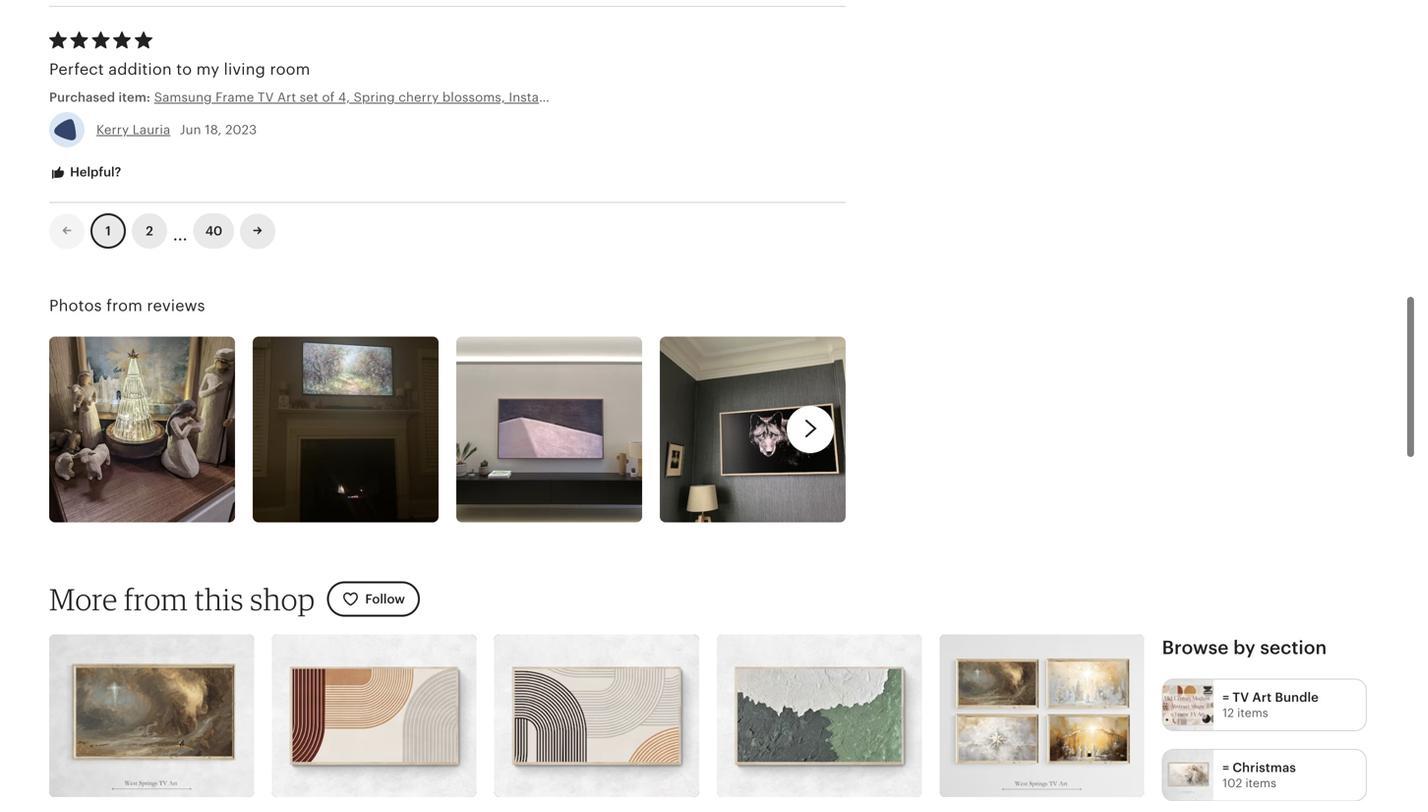 Task type: vqa. For each thing, say whether or not it's contained in the screenshot.
the top or
no



Task type: locate. For each thing, give the bounding box(es) containing it.
helpful? button
[[34, 155, 136, 191]]

samsung frame tv art christmas nativity set of 4, religious tv art, christian faith, jesus, digital tv art, tv wallpaper, instant download image
[[940, 635, 1145, 798]]

from left this
[[124, 581, 188, 618]]

= inside = tv art bundle 12 items
[[1223, 690, 1230, 705]]

from for this
[[124, 581, 188, 618]]

photos
[[49, 297, 102, 315]]

room
[[270, 60, 310, 78]]

christmas
[[1233, 761, 1296, 776]]

2 link
[[132, 214, 167, 249]]

from for reviews
[[106, 297, 143, 315]]

2 = from the top
[[1223, 761, 1230, 776]]

1 vertical spatial items
[[1246, 777, 1277, 791]]

2023
[[225, 123, 257, 137]]

item:
[[118, 90, 151, 105]]

from
[[106, 297, 143, 315], [124, 581, 188, 618]]

art
[[1253, 690, 1272, 705]]

0 vertical spatial from
[[106, 297, 143, 315]]

samsung frame tv art, green and white textured art, abstract modern tv art, instant download, tv wallpaper, digital art, digital download image
[[717, 635, 922, 798]]

living
[[224, 60, 266, 78]]

helpful?
[[67, 165, 121, 180]]

this
[[194, 581, 244, 618]]

1 vertical spatial =
[[1223, 761, 1230, 776]]

1
[[106, 224, 111, 239]]

follow
[[365, 592, 405, 607]]

items
[[1238, 707, 1269, 720], [1246, 777, 1277, 791]]

= tv art bundle 12 items
[[1223, 690, 1319, 720]]

=
[[1223, 690, 1230, 705], [1223, 761, 1230, 776]]

browse by section
[[1162, 638, 1327, 659]]

see more listings in the = christmas section image
[[1163, 750, 1214, 801]]

items down art
[[1238, 707, 1269, 720]]

= inside = christmas 102 items
[[1223, 761, 1230, 776]]

kerry
[[96, 123, 129, 137]]

perfect
[[49, 60, 104, 78]]

0 vertical spatial =
[[1223, 690, 1230, 705]]

1 vertical spatial from
[[124, 581, 188, 618]]

= left tv
[[1223, 690, 1230, 705]]

lauria
[[133, 123, 170, 137]]

…
[[173, 217, 188, 246]]

0 vertical spatial items
[[1238, 707, 1269, 720]]

40 link
[[194, 214, 234, 249]]

samsung frame tv art, mid century modern shape art, abstract tv art, instant download, tv wallpaper, digital tv art, digital download image
[[272, 635, 477, 798]]

= for = christmas
[[1223, 761, 1230, 776]]

2
[[146, 224, 153, 239]]

from right photos
[[106, 297, 143, 315]]

more from this shop
[[49, 581, 315, 618]]

18,
[[205, 123, 222, 137]]

= up "102"
[[1223, 761, 1230, 776]]

more
[[49, 581, 118, 618]]

1 = from the top
[[1223, 690, 1230, 705]]

section
[[1261, 638, 1327, 659]]

by
[[1234, 638, 1256, 659]]

follow link
[[327, 582, 420, 617]]

perfect addition to my living room
[[49, 60, 310, 78]]

items inside = tv art bundle 12 items
[[1238, 707, 1269, 720]]

102
[[1223, 777, 1243, 791]]

items down christmas
[[1246, 777, 1277, 791]]



Task type: describe. For each thing, give the bounding box(es) containing it.
= christmas 102 items
[[1223, 761, 1296, 791]]

purchased
[[49, 90, 115, 105]]

items inside = christmas 102 items
[[1246, 777, 1277, 791]]

shop
[[250, 581, 315, 618]]

1 link
[[91, 214, 126, 249]]

kerry lauria link
[[96, 123, 170, 137]]

= for = tv art bundle
[[1223, 690, 1230, 705]]

jun
[[180, 123, 201, 137]]

purchased item:
[[49, 90, 154, 105]]

see more listings in the = tv art bundle section image
[[1163, 680, 1214, 731]]

bundle
[[1275, 690, 1319, 705]]

frame tv art vintage painting christian cross in cave ,instant download, digital art, tv wallpaper, digital download, religious tv art image
[[49, 635, 254, 798]]

12
[[1223, 707, 1235, 720]]

tv
[[1233, 690, 1250, 705]]

my
[[196, 60, 220, 78]]

browse
[[1162, 638, 1229, 659]]

addition
[[108, 60, 172, 78]]

40
[[205, 224, 223, 239]]

to
[[176, 60, 192, 78]]

kerry lauria jun 18, 2023
[[96, 123, 257, 137]]

reviews
[[147, 297, 205, 315]]

photos from reviews
[[49, 297, 205, 315]]

samsung frame tv art, mid century modern shape art, neutral abstract tv art, instant download, tv wallpaper, digital tv art,digital download image
[[494, 635, 699, 798]]



